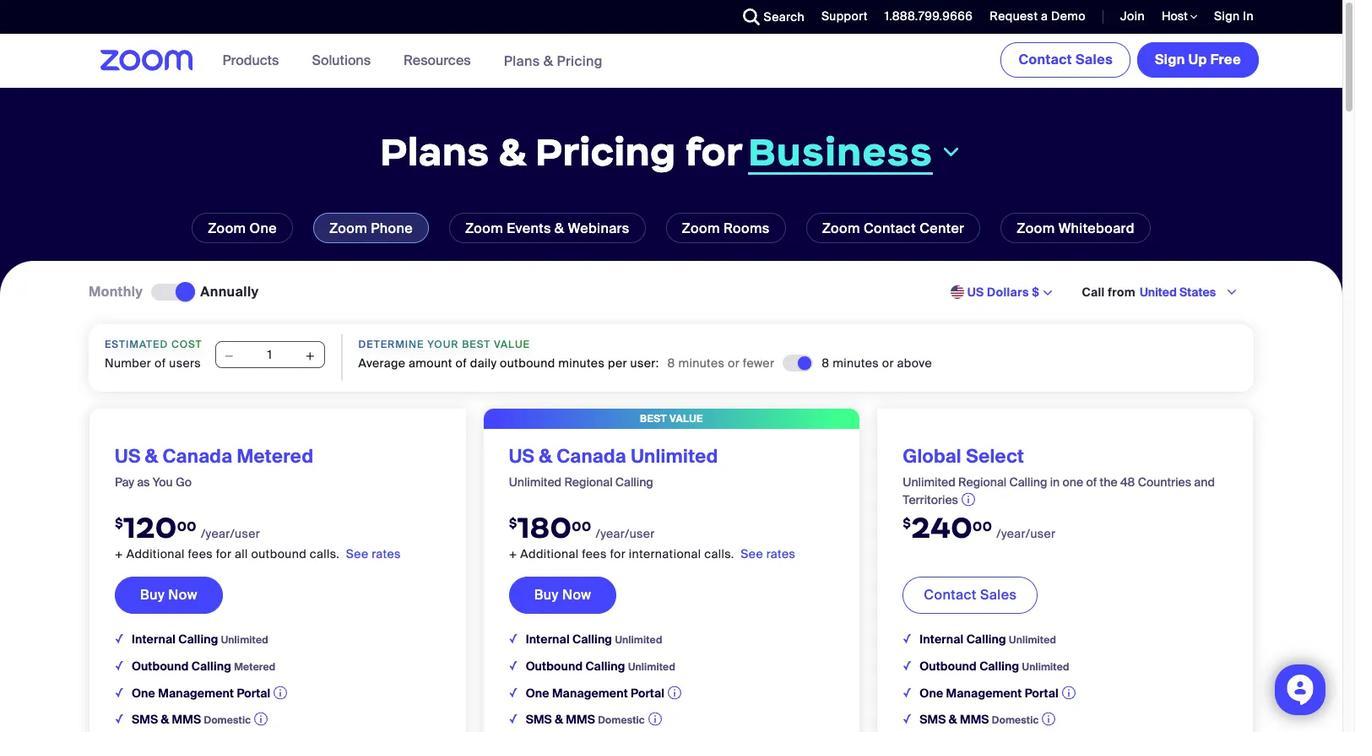 Task type: vqa. For each thing, say whether or not it's contained in the screenshot.
180 MMS
yes



Task type: locate. For each thing, give the bounding box(es) containing it.
2 horizontal spatial /year/user
[[997, 526, 1056, 541]]

2 8 from the left
[[822, 355, 830, 371]]

canada inside us & canada unlimited unlimited regional calling
[[557, 444, 627, 469]]

8
[[668, 355, 675, 371], [822, 355, 830, 371]]

$240 per year per user element
[[903, 509, 1228, 547]]

$ inside $ 120 00 /year/user + additional fees for all outbound calls. see rates
[[115, 515, 123, 531]]

us for 120
[[115, 444, 141, 469]]

request a demo link
[[977, 0, 1090, 34], [990, 8, 1086, 24]]

value down the average amount of daily outbound minutes per user:8 minutes or fewer element
[[670, 412, 703, 425]]

0 vertical spatial pricing
[[557, 52, 603, 70]]

2 buy from the left
[[534, 586, 559, 604]]

1 horizontal spatial contact sales
[[1019, 51, 1113, 68]]

2 rates from the left
[[766, 546, 796, 561]]

buy now link for 120
[[115, 577, 223, 614]]

3 sms from the left
[[920, 712, 946, 727]]

one
[[250, 220, 277, 237], [132, 686, 155, 701], [526, 686, 549, 701], [920, 686, 943, 701]]

1 calls. from the left
[[310, 546, 340, 561]]

buy down 120
[[140, 586, 165, 604]]

1 horizontal spatial outbound
[[526, 659, 583, 674]]

240
[[911, 509, 973, 546]]

1 horizontal spatial 00
[[572, 518, 591, 534]]

2 canada from the left
[[557, 444, 627, 469]]

1 now from the left
[[168, 586, 197, 604]]

undefined 1 decrease image
[[223, 348, 235, 365]]

domestic for 180
[[598, 713, 645, 727]]

internal for 120
[[132, 631, 176, 647]]

fees inside $ 180 00 /year/user + additional fees for international calls. see rates
[[582, 546, 607, 561]]

zoom left whiteboard
[[1017, 220, 1055, 237]]

1 horizontal spatial sms & mms domestic
[[526, 712, 645, 727]]

contact down a
[[1019, 51, 1072, 68]]

2 see from the left
[[741, 546, 763, 561]]

products
[[223, 52, 279, 69]]

internal
[[132, 631, 176, 647], [526, 631, 570, 647], [920, 631, 964, 647]]

$ inside $ 240 00 /year/user
[[903, 515, 911, 531]]

show options image right dollars
[[1041, 287, 1054, 300]]

2 internal from the left
[[526, 631, 570, 647]]

zoom one
[[208, 220, 277, 237]]

2 horizontal spatial one management portal
[[920, 686, 1059, 701]]

0 vertical spatial metered
[[237, 444, 314, 469]]

1 horizontal spatial outbound calling unlimited
[[920, 659, 1070, 674]]

plans for plans & pricing
[[504, 52, 540, 70]]

sales down demo
[[1076, 51, 1113, 68]]

0 horizontal spatial contact
[[864, 220, 916, 237]]

0 horizontal spatial for
[[216, 546, 232, 561]]

1 vertical spatial metered
[[234, 660, 276, 674]]

2 minutes from the left
[[678, 355, 725, 371]]

unlimited regional calling in one of the 48 countries and territories
[[903, 474, 1215, 507]]

1 vertical spatial plans
[[380, 128, 489, 176]]

1 minutes from the left
[[558, 355, 605, 371]]

1 horizontal spatial us
[[509, 444, 535, 469]]

$ inside $ 180 00 /year/user + additional fees for international calls. see rates
[[509, 515, 517, 531]]

1 horizontal spatial +
[[509, 546, 517, 561]]

fees right 180
[[582, 546, 607, 561]]

zoom phone
[[329, 220, 413, 237]]

now for 180
[[562, 586, 591, 604]]

$ 120 00 /year/user + additional fees for all outbound calls. see rates
[[115, 509, 401, 561]]

0 horizontal spatial /year/user
[[201, 526, 260, 541]]

2 + from the left
[[509, 546, 517, 561]]

1 horizontal spatial sms
[[526, 712, 552, 727]]

3 zoom from the left
[[465, 220, 503, 237]]

1 portal from the left
[[237, 686, 271, 701]]

2 management from the left
[[552, 686, 628, 701]]

1 horizontal spatial of
[[456, 355, 467, 371]]

2 portal from the left
[[631, 686, 665, 701]]

1 horizontal spatial internal
[[526, 631, 570, 647]]

additional inside $ 180 00 /year/user + additional fees for international calls. see rates
[[520, 546, 579, 561]]

0 horizontal spatial rates
[[372, 546, 401, 561]]

sms
[[132, 712, 158, 727], [526, 712, 552, 727], [920, 712, 946, 727]]

1 vertical spatial sales
[[980, 586, 1017, 604]]

0 horizontal spatial of
[[155, 355, 166, 371]]

2 regional from the left
[[958, 474, 1007, 490]]

0 horizontal spatial 00
[[177, 518, 197, 534]]

0 horizontal spatial 8
[[668, 355, 675, 371]]

buy now link down 120
[[115, 577, 223, 614]]

1 horizontal spatial calls.
[[705, 546, 734, 561]]

1 fees from the left
[[188, 546, 213, 561]]

0 horizontal spatial internal
[[132, 631, 176, 647]]

zoom contact center
[[822, 220, 965, 237]]

2 outbound from the left
[[526, 659, 583, 674]]

2 horizontal spatial portal
[[1025, 686, 1059, 701]]

one management portal for 180
[[526, 686, 665, 701]]

+ for 180
[[509, 546, 517, 561]]

buy now down 120
[[140, 586, 197, 604]]

0 horizontal spatial contact sales
[[924, 586, 1017, 604]]

search button
[[730, 0, 809, 34]]

4 zoom from the left
[[682, 220, 720, 237]]

0 horizontal spatial buy
[[140, 586, 165, 604]]

00 down go
[[177, 518, 197, 534]]

3 minutes from the left
[[833, 355, 879, 371]]

0 horizontal spatial now
[[168, 586, 197, 604]]

contact sales
[[1019, 51, 1113, 68], [924, 586, 1017, 604]]

2 fees from the left
[[582, 546, 607, 561]]

1 domestic from the left
[[204, 713, 251, 727]]

/year/user
[[201, 526, 260, 541], [596, 526, 655, 541], [997, 526, 1056, 541]]

zoom left events
[[465, 220, 503, 237]]

1 vertical spatial value
[[670, 412, 703, 425]]

management
[[158, 686, 234, 701], [552, 686, 628, 701], [946, 686, 1022, 701]]

show options image
[[1225, 286, 1239, 299], [1041, 287, 1054, 300]]

per
[[608, 355, 627, 371]]

2 horizontal spatial management
[[946, 686, 1022, 701]]

request
[[990, 8, 1038, 24]]

1 horizontal spatial one management portal
[[526, 686, 665, 701]]

sign left "up"
[[1155, 51, 1185, 68]]

best down user:
[[640, 412, 667, 425]]

banner
[[80, 34, 1262, 89]]

outbound for 120
[[132, 659, 189, 674]]

1 or from the left
[[728, 355, 740, 371]]

regional
[[564, 474, 613, 490], [958, 474, 1007, 490]]

1 horizontal spatial sales
[[1076, 51, 1113, 68]]

one for 180
[[526, 686, 549, 701]]

rates
[[372, 546, 401, 561], [766, 546, 796, 561]]

0 horizontal spatial calls.
[[310, 546, 340, 561]]

/year/user up international
[[596, 526, 655, 541]]

0 horizontal spatial plans
[[380, 128, 489, 176]]

1 canada from the left
[[163, 444, 233, 469]]

additional inside $ 120 00 /year/user + additional fees for all outbound calls. see rates
[[126, 546, 185, 561]]

meetings navigation
[[998, 34, 1262, 81]]

+ inside $ 180 00 /year/user + additional fees for international calls. see rates
[[509, 546, 517, 561]]

1 horizontal spatial see rates link
[[741, 546, 796, 561]]

2 zoom from the left
[[329, 220, 367, 237]]

the
[[1100, 474, 1118, 490]]

1 00 from the left
[[177, 518, 197, 534]]

1 vertical spatial contact
[[864, 220, 916, 237]]

see rates link for 120
[[346, 546, 401, 561]]

0 horizontal spatial outbound
[[132, 659, 189, 674]]

0 horizontal spatial mms
[[172, 712, 201, 727]]

sign inside button
[[1155, 51, 1185, 68]]

outbound inside $ 120 00 /year/user + additional fees for all outbound calls. see rates
[[251, 546, 307, 561]]

product information navigation
[[210, 34, 616, 89]]

of left "users" on the left of page
[[155, 355, 166, 371]]

plans & pricing link
[[504, 52, 603, 70], [504, 52, 603, 70]]

0 vertical spatial sign
[[1214, 8, 1240, 24]]

business button
[[748, 127, 963, 176]]

2 internal calling unlimited from the left
[[526, 631, 662, 647]]

zoom for zoom phone
[[329, 220, 367, 237]]

1 horizontal spatial /year/user
[[596, 526, 655, 541]]

zoom up annually
[[208, 220, 246, 237]]

contact sales link
[[1001, 42, 1131, 78], [903, 577, 1038, 614]]

1 internal calling unlimited from the left
[[132, 631, 268, 647]]

fees inside $ 120 00 /year/user + additional fees for all outbound calls. see rates
[[188, 546, 213, 561]]

/year/user down unlimited regional calling in one of the 48 countries and territories
[[997, 526, 1056, 541]]

mms for 120
[[172, 712, 201, 727]]

minutes
[[558, 355, 605, 371], [678, 355, 725, 371], [833, 355, 879, 371]]

calls. right international
[[705, 546, 734, 561]]

00 down us & canada unlimited unlimited regional calling
[[572, 518, 591, 534]]

1 horizontal spatial for
[[610, 546, 626, 561]]

fewer
[[743, 355, 775, 371]]

/year/user up all
[[201, 526, 260, 541]]

minutes right user:
[[678, 355, 725, 371]]

0 horizontal spatial sign
[[1155, 51, 1185, 68]]

0 horizontal spatial buy now
[[140, 586, 197, 604]]

internal calling unlimited for 180
[[526, 631, 662, 647]]

call
[[1082, 285, 1105, 300]]

3 outbound from the left
[[920, 659, 977, 674]]

00
[[177, 518, 197, 534], [572, 518, 591, 534], [973, 518, 992, 534]]

2 horizontal spatial us
[[967, 285, 984, 300]]

search
[[764, 9, 805, 24]]

show options image right 'country/region' text box on the top of the page
[[1225, 286, 1239, 299]]

1 horizontal spatial plans
[[504, 52, 540, 70]]

0 horizontal spatial internal calling unlimited
[[132, 631, 268, 647]]

of left daily at the left
[[456, 355, 467, 371]]

2 /year/user from the left
[[596, 526, 655, 541]]

one for 120
[[132, 686, 155, 701]]

1 zoom from the left
[[208, 220, 246, 237]]

minutes for 8 minutes or fewer
[[678, 355, 725, 371]]

2 vertical spatial contact
[[924, 586, 977, 604]]

outbound calling unlimited for 240
[[920, 659, 1070, 674]]

1 outbound calling unlimited from the left
[[526, 659, 675, 674]]

us up 180
[[509, 444, 535, 469]]

join link
[[1108, 0, 1149, 34], [1121, 8, 1145, 24]]

1 /year/user from the left
[[201, 526, 260, 541]]

2 additional from the left
[[520, 546, 579, 561]]

for left all
[[216, 546, 232, 561]]

0 horizontal spatial outbound
[[251, 546, 307, 561]]

value
[[494, 338, 530, 351], [670, 412, 703, 425]]

zoom left rooms
[[682, 220, 720, 237]]

buy for 120
[[140, 586, 165, 604]]

0 horizontal spatial canada
[[163, 444, 233, 469]]

us up pay
[[115, 444, 141, 469]]

zoom
[[208, 220, 246, 237], [329, 220, 367, 237], [465, 220, 503, 237], [682, 220, 720, 237], [822, 220, 860, 237], [1017, 220, 1055, 237]]

2 horizontal spatial sms
[[920, 712, 946, 727]]

contact inside the meetings navigation
[[1019, 51, 1072, 68]]

or left fewer
[[728, 355, 740, 371]]

calling
[[615, 474, 653, 490], [1010, 474, 1047, 490], [178, 631, 218, 647], [573, 631, 612, 647], [967, 631, 1006, 647], [192, 659, 231, 674], [586, 659, 625, 674], [980, 659, 1019, 674]]

average amount of daily outbound minutes per user:8 minutes or above element
[[822, 355, 932, 371]]

minutes left above
[[833, 355, 879, 371]]

pricing inside product information navigation
[[557, 52, 603, 70]]

1 sms from the left
[[132, 712, 158, 727]]

1 horizontal spatial management
[[552, 686, 628, 701]]

plans
[[504, 52, 540, 70], [380, 128, 489, 176]]

2 horizontal spatial outbound
[[920, 659, 977, 674]]

canada inside us & canada metered pay as you go
[[163, 444, 233, 469]]

0 vertical spatial contact
[[1019, 51, 1072, 68]]

value up the average amount of daily outbound minutes per user:
[[494, 338, 530, 351]]

$
[[1032, 285, 1040, 300], [115, 515, 123, 531], [509, 515, 517, 531], [903, 515, 911, 531]]

above
[[897, 355, 932, 371]]

2 horizontal spatial domestic
[[992, 713, 1039, 727]]

/year/user inside $ 180 00 /year/user + additional fees for international calls. see rates
[[596, 526, 655, 541]]

resources button
[[404, 34, 478, 88]]

zoom logo image
[[100, 50, 193, 71]]

mms for 180
[[566, 712, 595, 727]]

contact sales down $ 240 00 /year/user
[[924, 586, 1017, 604]]

1 horizontal spatial mms
[[566, 712, 595, 727]]

sales down $ 240 00 /year/user
[[980, 586, 1017, 604]]

1 horizontal spatial rates
[[766, 546, 796, 561]]

plans inside product information navigation
[[504, 52, 540, 70]]

0 vertical spatial outbound
[[500, 355, 555, 371]]

1 buy from the left
[[140, 586, 165, 604]]

0 vertical spatial plans
[[504, 52, 540, 70]]

contact left center
[[864, 220, 916, 237]]

1 rates from the left
[[372, 546, 401, 561]]

0 horizontal spatial regional
[[564, 474, 613, 490]]

sms for 120
[[132, 712, 158, 727]]

2 buy now from the left
[[534, 586, 591, 604]]

2 horizontal spatial contact
[[1019, 51, 1072, 68]]

5 zoom from the left
[[822, 220, 860, 237]]

3 00 from the left
[[973, 518, 992, 534]]

portal for 180
[[631, 686, 665, 701]]

1 buy now from the left
[[140, 586, 197, 604]]

buy now down 180
[[534, 586, 591, 604]]

calling inside us & canada unlimited unlimited regional calling
[[615, 474, 653, 490]]

1 additional from the left
[[126, 546, 185, 561]]

contact down 240
[[924, 586, 977, 604]]

8 right user:
[[668, 355, 675, 371]]

outbound calling unlimited
[[526, 659, 675, 674], [920, 659, 1070, 674]]

2 calls. from the left
[[705, 546, 734, 561]]

regional down select at the right bottom of the page
[[958, 474, 1007, 490]]

average amount of daily outbound minutes per user:8 minutes or fewer element
[[668, 355, 775, 371]]

zoom for zoom whiteboard
[[1017, 220, 1055, 237]]

or left above
[[882, 355, 894, 371]]

unlimited inside unlimited regional calling in one of the 48 countries and territories
[[903, 474, 956, 490]]

+ inside $ 120 00 /year/user + additional fees for all outbound calls. see rates
[[115, 546, 123, 561]]

2 sms & mms domestic from the left
[[526, 712, 645, 727]]

outbound
[[132, 659, 189, 674], [526, 659, 583, 674], [920, 659, 977, 674]]

undefined 1 text field
[[215, 341, 325, 368]]

0 horizontal spatial or
[[728, 355, 740, 371]]

0 horizontal spatial buy now link
[[115, 577, 223, 614]]

&
[[544, 52, 553, 70], [498, 128, 526, 176], [555, 220, 564, 237], [145, 444, 158, 469], [539, 444, 552, 469], [161, 712, 169, 727], [555, 712, 563, 727], [949, 712, 957, 727]]

for inside $ 120 00 /year/user + additional fees for all outbound calls. see rates
[[216, 546, 232, 561]]

2 or from the left
[[882, 355, 894, 371]]

1 horizontal spatial sign
[[1214, 8, 1240, 24]]

regional up 180
[[564, 474, 613, 490]]

1 horizontal spatial minutes
[[678, 355, 725, 371]]

for for 180
[[610, 546, 626, 561]]

sales inside the meetings navigation
[[1076, 51, 1113, 68]]

1 horizontal spatial see
[[741, 546, 763, 561]]

1 horizontal spatial buy now
[[534, 586, 591, 604]]

0 horizontal spatial see
[[346, 546, 369, 561]]

1 horizontal spatial canada
[[557, 444, 627, 469]]

00 inside $ 120 00 /year/user + additional fees for all outbound calls. see rates
[[177, 518, 197, 534]]

buy down 180
[[534, 586, 559, 604]]

domestic
[[204, 713, 251, 727], [598, 713, 645, 727], [992, 713, 1039, 727]]

0 horizontal spatial sales
[[980, 586, 1017, 604]]

us
[[967, 285, 984, 300], [115, 444, 141, 469], [509, 444, 535, 469]]

& inside product information navigation
[[544, 52, 553, 70]]

unlimited
[[631, 444, 718, 469], [509, 474, 562, 490], [903, 474, 956, 490], [221, 633, 268, 647], [615, 633, 662, 647], [1009, 633, 1056, 647], [628, 660, 675, 674], [1022, 660, 1070, 674]]

0 horizontal spatial see rates link
[[346, 546, 401, 561]]

for up zoom rooms
[[685, 128, 743, 176]]

3 /year/user from the left
[[997, 526, 1056, 541]]

sales
[[1076, 51, 1113, 68], [980, 586, 1017, 604]]

us dollars $
[[967, 285, 1040, 300]]

2 one management portal from the left
[[526, 686, 665, 701]]

1 management from the left
[[158, 686, 234, 701]]

2 sms from the left
[[526, 712, 552, 727]]

1 vertical spatial sign
[[1155, 51, 1185, 68]]

& inside us & canada unlimited unlimited regional calling
[[539, 444, 552, 469]]

determine your best value
[[359, 338, 530, 351]]

contact sales inside main content
[[924, 586, 1017, 604]]

canada
[[163, 444, 233, 469], [557, 444, 627, 469]]

join link left the host
[[1108, 0, 1149, 34]]

0 horizontal spatial domestic
[[204, 713, 251, 727]]

/year/user inside $ 120 00 /year/user + additional fees for all outbound calls. see rates
[[201, 526, 260, 541]]

1 outbound from the left
[[132, 659, 189, 674]]

0 horizontal spatial additional
[[126, 546, 185, 561]]

1 horizontal spatial contact
[[924, 586, 977, 604]]

minutes left "per"
[[558, 355, 605, 371]]

cost
[[171, 338, 202, 351]]

1 vertical spatial pricing
[[535, 128, 676, 176]]

0 horizontal spatial management
[[158, 686, 234, 701]]

now
[[168, 586, 197, 604], [562, 586, 591, 604]]

contact sales link down demo
[[1001, 42, 1131, 78]]

buy now link for 180
[[509, 577, 617, 614]]

now up outbound calling metered
[[168, 586, 197, 604]]

us left dollars
[[967, 285, 984, 300]]

plans inside main content
[[380, 128, 489, 176]]

amount
[[409, 355, 452, 371]]

1 one management portal from the left
[[132, 686, 271, 701]]

best value
[[640, 412, 703, 425]]

1 horizontal spatial value
[[670, 412, 703, 425]]

zoom down "business" on the top of page
[[822, 220, 860, 237]]

2 horizontal spatial internal calling unlimited
[[920, 631, 1056, 647]]

or
[[728, 355, 740, 371], [882, 355, 894, 371]]

buy
[[140, 586, 165, 604], [534, 586, 559, 604]]

contact sales link down $ 240 00 /year/user
[[903, 577, 1038, 614]]

fees left all
[[188, 546, 213, 561]]

for inside $ 180 00 /year/user + additional fees for international calls. see rates
[[610, 546, 626, 561]]

support
[[822, 8, 868, 24]]

calling inside unlimited regional calling in one of the 48 countries and territories
[[1010, 474, 1047, 490]]

support link
[[809, 0, 872, 34], [822, 8, 868, 24]]

additional
[[126, 546, 185, 561], [520, 546, 579, 561]]

pricing for plans & pricing for
[[535, 128, 676, 176]]

internal for 180
[[526, 631, 570, 647]]

now down 180
[[562, 586, 591, 604]]

2 mms from the left
[[566, 712, 595, 727]]

1 see from the left
[[346, 546, 369, 561]]

whiteboard
[[1059, 220, 1135, 237]]

1 see rates link from the left
[[346, 546, 401, 561]]

buy now
[[140, 586, 197, 604], [534, 586, 591, 604]]

of inside unlimited regional calling in one of the 48 countries and territories
[[1086, 474, 1097, 490]]

00 down select at the right bottom of the page
[[973, 518, 992, 534]]

1 horizontal spatial internal calling unlimited
[[526, 631, 662, 647]]

+ left 120
[[115, 546, 123, 561]]

2 domestic from the left
[[598, 713, 645, 727]]

for for 120
[[216, 546, 232, 561]]

1 horizontal spatial buy
[[534, 586, 559, 604]]

for left international
[[610, 546, 626, 561]]

1 sms & mms domestic from the left
[[132, 712, 251, 727]]

of left the the
[[1086, 474, 1097, 490]]

180
[[517, 509, 572, 546]]

+ for 120
[[115, 546, 123, 561]]

outbound right all
[[251, 546, 307, 561]]

0 horizontal spatial sms & mms domestic
[[132, 712, 251, 727]]

main content
[[0, 34, 1343, 732]]

banner containing contact sales
[[80, 34, 1262, 89]]

contact sales inside the meetings navigation
[[1019, 51, 1113, 68]]

outbound right daily at the left
[[500, 355, 555, 371]]

contact sales link inside the meetings navigation
[[1001, 42, 1131, 78]]

pricing
[[557, 52, 603, 70], [535, 128, 676, 176]]

now for 120
[[168, 586, 197, 604]]

+ left 180
[[509, 546, 517, 561]]

best up daily at the left
[[462, 338, 491, 351]]

1 8 from the left
[[668, 355, 675, 371]]

0 horizontal spatial minutes
[[558, 355, 605, 371]]

1 regional from the left
[[564, 474, 613, 490]]

2 buy now link from the left
[[509, 577, 617, 614]]

buy now for 120
[[140, 586, 197, 604]]

for
[[685, 128, 743, 176], [216, 546, 232, 561], [610, 546, 626, 561]]

zoom left phone
[[329, 220, 367, 237]]

pricing inside main content
[[535, 128, 676, 176]]

outbound calling unlimited for 180
[[526, 659, 675, 674]]

1 buy now link from the left
[[115, 577, 223, 614]]

1 horizontal spatial buy now link
[[509, 577, 617, 614]]

1 horizontal spatial best
[[640, 412, 667, 425]]

2 00 from the left
[[572, 518, 591, 534]]

0 vertical spatial sales
[[1076, 51, 1113, 68]]

1 internal from the left
[[132, 631, 176, 647]]

1 + from the left
[[115, 546, 123, 561]]

1 horizontal spatial portal
[[631, 686, 665, 701]]

sign
[[1214, 8, 1240, 24], [1155, 51, 1185, 68]]

2 see rates link from the left
[[741, 546, 796, 561]]

monthly
[[89, 283, 143, 301]]

0 horizontal spatial outbound calling unlimited
[[526, 659, 675, 674]]

sign left in
[[1214, 8, 1240, 24]]

1 horizontal spatial 8
[[822, 355, 830, 371]]

0 vertical spatial contact sales
[[1019, 51, 1113, 68]]

contact
[[1019, 51, 1072, 68], [864, 220, 916, 237], [924, 586, 977, 604]]

buy now link down 180
[[509, 577, 617, 614]]

6 zoom from the left
[[1017, 220, 1055, 237]]

0 horizontal spatial fees
[[188, 546, 213, 561]]

00 inside $ 180 00 /year/user + additional fees for international calls. see rates
[[572, 518, 591, 534]]

us inside us & canada metered pay as you go
[[115, 444, 141, 469]]

1 mms from the left
[[172, 712, 201, 727]]

0 vertical spatial value
[[494, 338, 530, 351]]

contact sales down demo
[[1019, 51, 1113, 68]]

sales inside main content
[[980, 586, 1017, 604]]

calls. right all
[[310, 546, 340, 561]]

1 horizontal spatial or
[[882, 355, 894, 371]]

8 right fewer
[[822, 355, 830, 371]]

2 now from the left
[[562, 586, 591, 604]]

8 for 8 minutes or above
[[822, 355, 830, 371]]

2 outbound calling unlimited from the left
[[920, 659, 1070, 674]]

2 horizontal spatial mms
[[960, 712, 989, 727]]

you
[[153, 474, 173, 490]]

us inside us & canada unlimited unlimited regional calling
[[509, 444, 535, 469]]



Task type: describe. For each thing, give the bounding box(es) containing it.
additional for 120
[[126, 546, 185, 561]]

buy now for 180
[[534, 586, 591, 604]]

pricing for plans & pricing
[[557, 52, 603, 70]]

one
[[1063, 474, 1083, 490]]

go
[[176, 474, 192, 490]]

number
[[105, 355, 151, 371]]

resources
[[404, 52, 471, 69]]

$ for 240
[[903, 515, 911, 531]]

one management portal for 120
[[132, 686, 271, 701]]

select
[[966, 444, 1024, 469]]

$ 240 00 /year/user
[[903, 509, 1056, 546]]

$ for 180
[[509, 515, 517, 531]]

undefined 1 increase image
[[304, 348, 316, 365]]

a
[[1041, 8, 1048, 24]]

sign up free button
[[1137, 42, 1259, 78]]

estimated
[[105, 338, 168, 351]]

average amount of daily outbound minutes per user:
[[359, 355, 659, 371]]

up
[[1189, 51, 1207, 68]]

your
[[427, 338, 459, 351]]

in
[[1050, 474, 1060, 490]]

zoom for zoom events & webinars
[[465, 220, 503, 237]]

sms for 180
[[526, 712, 552, 727]]

zoom events & webinars
[[465, 220, 630, 237]]

calls. inside $ 120 00 /year/user + additional fees for all outbound calls. see rates
[[310, 546, 340, 561]]

center
[[920, 220, 965, 237]]

or for above
[[882, 355, 894, 371]]

solutions
[[312, 52, 371, 69]]

webinars
[[568, 220, 630, 237]]

global select
[[903, 444, 1024, 469]]

events
[[507, 220, 551, 237]]

call from
[[1082, 285, 1136, 300]]

zoom for zoom contact center
[[822, 220, 860, 237]]

$ inside popup button
[[1032, 285, 1040, 300]]

zoom for zoom rooms
[[682, 220, 720, 237]]

1 vertical spatial contact sales link
[[903, 577, 1038, 614]]

one for 240
[[920, 686, 943, 701]]

main content containing business
[[0, 34, 1343, 732]]

sms & mms domestic for 180
[[526, 712, 645, 727]]

Country/Region text field
[[1138, 284, 1224, 301]]

3 domestic from the left
[[992, 713, 1039, 727]]

1 horizontal spatial show options image
[[1225, 286, 1239, 299]]

00 for 120
[[177, 518, 197, 534]]

dollars
[[987, 285, 1029, 300]]

sign for sign in
[[1214, 8, 1240, 24]]

portal for 120
[[237, 686, 271, 701]]

see rates link for 180
[[741, 546, 796, 561]]

& inside us & canada metered pay as you go
[[145, 444, 158, 469]]

contact inside tabs of zoom services tab list
[[864, 220, 916, 237]]

request a demo
[[990, 8, 1086, 24]]

metered inside outbound calling metered
[[234, 660, 276, 674]]

us & canada unlimited unlimited regional calling
[[509, 444, 718, 490]]

plans for plans & pricing for
[[380, 128, 489, 176]]

regional inside unlimited regional calling in one of the 48 countries and territories
[[958, 474, 1007, 490]]

/year/user for 120
[[201, 526, 260, 541]]

join
[[1121, 8, 1145, 24]]

us for 180
[[509, 444, 535, 469]]

48
[[1120, 474, 1135, 490]]

us inside popup button
[[967, 285, 984, 300]]

$ for 120
[[115, 515, 123, 531]]

zoom rooms
[[682, 220, 770, 237]]

1 horizontal spatial outbound
[[500, 355, 555, 371]]

00 for 180
[[572, 518, 591, 534]]

3 internal from the left
[[920, 631, 964, 647]]

120
[[123, 509, 177, 546]]

business
[[748, 127, 933, 176]]

8 minutes or above
[[822, 355, 932, 371]]

fees for 120
[[188, 546, 213, 561]]

from
[[1108, 285, 1136, 300]]

estimated cost number of users
[[105, 338, 202, 371]]

territories
[[903, 492, 958, 507]]

2 horizontal spatial for
[[685, 128, 743, 176]]

down image
[[940, 142, 963, 163]]

rates inside $ 120 00 /year/user + additional fees for all outbound calls. see rates
[[372, 546, 401, 561]]

rooms
[[724, 220, 770, 237]]

buy for 180
[[534, 586, 559, 604]]

1.888.799.9666
[[885, 8, 973, 24]]

zoom for zoom one
[[208, 220, 246, 237]]

us & canada metered pay as you go
[[115, 444, 314, 490]]

3 internal calling unlimited from the left
[[920, 631, 1056, 647]]

determine
[[359, 338, 424, 351]]

8 minutes or fewer
[[668, 355, 775, 371]]

pay
[[115, 474, 134, 490]]

in
[[1243, 8, 1254, 24]]

average
[[359, 355, 406, 371]]

3 portal from the left
[[1025, 686, 1059, 701]]

as
[[137, 474, 150, 490]]

join link up the meetings navigation
[[1121, 8, 1145, 24]]

plans & pricing for
[[380, 128, 743, 176]]

sms & mms domestic for 120
[[132, 712, 251, 727]]

phone
[[371, 220, 413, 237]]

countries
[[1138, 474, 1192, 490]]

sign up free
[[1155, 51, 1241, 68]]

outbound calling metered
[[132, 659, 276, 674]]

/year/user for 180
[[596, 526, 655, 541]]

sign in
[[1214, 8, 1254, 24]]

3 sms & mms domestic from the left
[[920, 712, 1039, 727]]

metered inside us & canada metered pay as you go
[[237, 444, 314, 469]]

solutions button
[[312, 34, 378, 88]]

one inside tabs of zoom services tab list
[[250, 220, 277, 237]]

minutes for 8 minutes or above
[[833, 355, 879, 371]]

or for fewer
[[728, 355, 740, 371]]

management for 120
[[158, 686, 234, 701]]

plans & pricing
[[504, 52, 603, 70]]

number of users: 1 element
[[215, 341, 325, 370]]

tabs of zoom services tab list
[[25, 213, 1317, 243]]

zoom whiteboard
[[1017, 220, 1135, 237]]

free
[[1211, 51, 1241, 68]]

management for 180
[[552, 686, 628, 701]]

and
[[1194, 474, 1215, 490]]

users
[[169, 355, 201, 371]]

$180 per year per user element
[[509, 509, 835, 547]]

$ 180 00 /year/user + additional fees for international calls. see rates
[[509, 509, 796, 561]]

3 one management portal from the left
[[920, 686, 1059, 701]]

demo
[[1051, 8, 1086, 24]]

see inside $ 180 00 /year/user + additional fees for international calls. see rates
[[741, 546, 763, 561]]

all
[[235, 546, 248, 561]]

us dollars $ button
[[967, 284, 1040, 301]]

/year/user inside $ 240 00 /year/user
[[997, 526, 1056, 541]]

host
[[1162, 8, 1191, 24]]

& inside tabs of zoom services tab list
[[555, 220, 564, 237]]

regional inside us & canada unlimited unlimited regional calling
[[564, 474, 613, 490]]

global
[[903, 444, 962, 469]]

outbound for 180
[[526, 659, 583, 674]]

00 inside $ 240 00 /year/user
[[973, 518, 992, 534]]

see inside $ 120 00 /year/user + additional fees for all outbound calls. see rates
[[346, 546, 369, 561]]

0 horizontal spatial show options image
[[1041, 287, 1054, 300]]

user:
[[630, 355, 659, 371]]

fees for 180
[[582, 546, 607, 561]]

canada for 120
[[163, 444, 233, 469]]

products button
[[223, 34, 287, 88]]

0 vertical spatial best
[[462, 338, 491, 351]]

sign for sign up free
[[1155, 51, 1185, 68]]

rates inside $ 180 00 /year/user + additional fees for international calls. see rates
[[766, 546, 796, 561]]

8 for 8 minutes or fewer
[[668, 355, 675, 371]]

3 management from the left
[[946, 686, 1022, 701]]

3 mms from the left
[[960, 712, 989, 727]]

host button
[[1162, 8, 1197, 24]]

annually
[[200, 283, 259, 301]]

daily
[[470, 355, 497, 371]]

canada for 180
[[557, 444, 627, 469]]

domestic for 120
[[204, 713, 251, 727]]

additional for 180
[[520, 546, 579, 561]]

calls. inside $ 180 00 /year/user + additional fees for international calls. see rates
[[705, 546, 734, 561]]

international
[[629, 546, 701, 561]]

internal calling unlimited for 120
[[132, 631, 268, 647]]

0 horizontal spatial value
[[494, 338, 530, 351]]

of inside 'estimated cost number of users'
[[155, 355, 166, 371]]

1 vertical spatial best
[[640, 412, 667, 425]]

$120 per year per user element
[[115, 509, 441, 547]]



